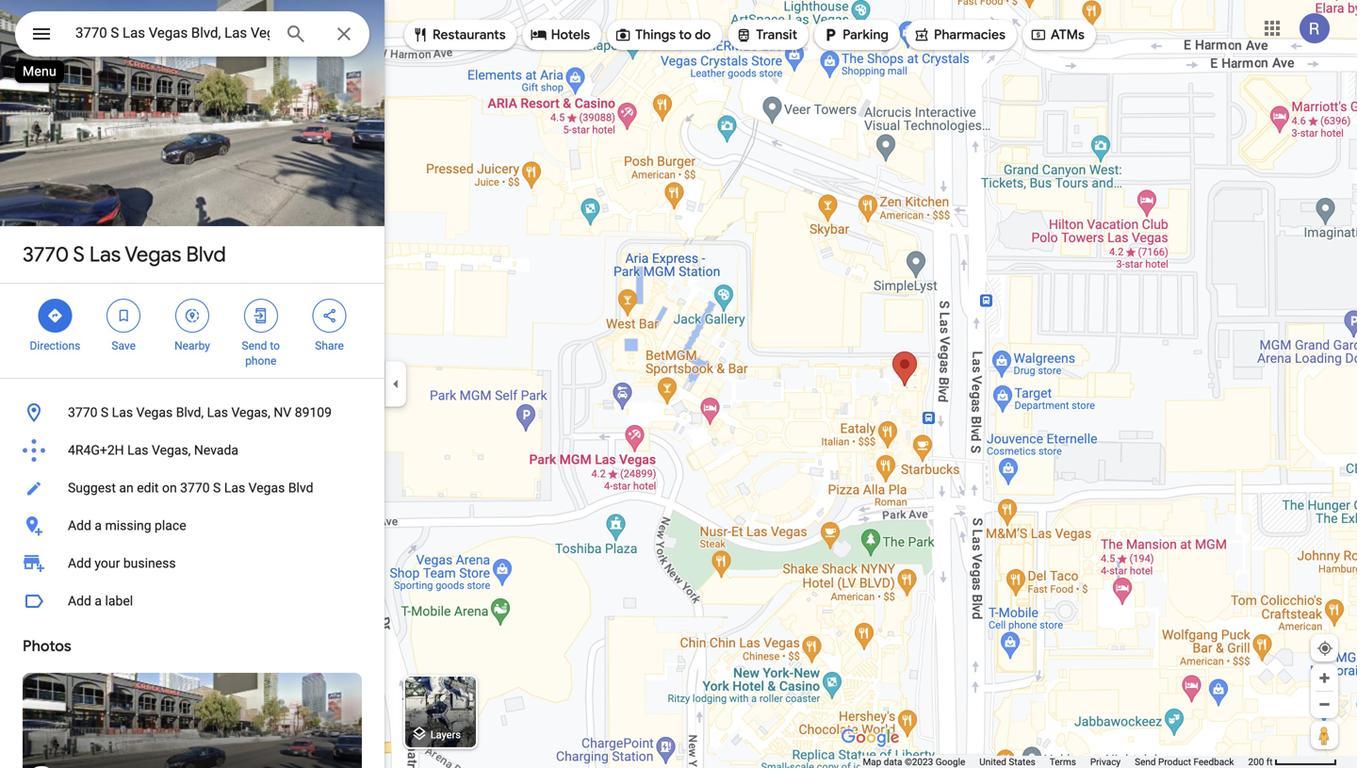 Task type: locate. For each thing, give the bounding box(es) containing it.
0 vertical spatial to
[[679, 26, 692, 43]]

vegas, up on
[[152, 443, 191, 458]]

1 horizontal spatial to
[[679, 26, 692, 43]]


[[321, 306, 338, 326]]

add left label
[[68, 594, 91, 609]]

vegas left the blvd,
[[136, 405, 173, 421]]

vegas inside 'button'
[[136, 405, 173, 421]]

privacy button
[[1091, 756, 1121, 768]]

to inside the  things to do
[[679, 26, 692, 43]]

0 horizontal spatial send
[[242, 339, 267, 353]]

product
[[1159, 757, 1192, 768]]

business
[[123, 556, 176, 571]]

0 vertical spatial 3770
[[23, 241, 69, 268]]

0 vertical spatial blvd
[[186, 241, 226, 268]]

google maps element
[[0, 0, 1358, 768]]

1 vertical spatial a
[[95, 594, 102, 609]]

to
[[679, 26, 692, 43], [270, 339, 280, 353]]

las up 4r4g+2h
[[112, 405, 133, 421]]

suggest
[[68, 480, 116, 496]]

feedback
[[1194, 757, 1235, 768]]

on
[[162, 480, 177, 496]]

3770 S Las Vegas Blvd, Las Vegas, NV 89109 field
[[15, 11, 370, 57]]

send up phone
[[242, 339, 267, 353]]

1 vertical spatial blvd
[[288, 480, 314, 496]]

1 vertical spatial add
[[68, 556, 91, 571]]

hotels
[[551, 26, 590, 43]]

add
[[68, 518, 91, 534], [68, 556, 91, 571], [68, 594, 91, 609]]

2 a from the top
[[95, 594, 102, 609]]

a left missing
[[95, 518, 102, 534]]

nv
[[274, 405, 292, 421]]

blvd,
[[176, 405, 204, 421]]


[[1031, 25, 1048, 45]]

0 vertical spatial s
[[73, 241, 85, 268]]

0 vertical spatial vegas,
[[231, 405, 271, 421]]

 restaurants
[[412, 25, 506, 45]]

2 add from the top
[[68, 556, 91, 571]]

add a missing place
[[68, 518, 186, 534]]

send to phone
[[242, 339, 280, 368]]

share
[[315, 339, 344, 353]]

s
[[73, 241, 85, 268], [101, 405, 109, 421], [213, 480, 221, 496]]

united
[[980, 757, 1007, 768]]

1 vertical spatial send
[[1135, 757, 1157, 768]]

1 horizontal spatial s
[[101, 405, 109, 421]]

0 horizontal spatial vegas,
[[152, 443, 191, 458]]

blvd up 
[[186, 241, 226, 268]]

directions
[[30, 339, 80, 353]]

3 add from the top
[[68, 594, 91, 609]]

to left do
[[679, 26, 692, 43]]

add left your
[[68, 556, 91, 571]]


[[412, 25, 429, 45]]

0 horizontal spatial s
[[73, 241, 85, 268]]

0 vertical spatial vegas
[[125, 241, 181, 268]]

2 vertical spatial vegas
[[249, 480, 285, 496]]

 atms
[[1031, 25, 1085, 45]]

1 horizontal spatial vegas,
[[231, 405, 271, 421]]

0 vertical spatial add
[[68, 518, 91, 534]]

2 horizontal spatial s
[[213, 480, 221, 496]]

3770 right on
[[180, 480, 210, 496]]


[[736, 25, 753, 45]]

actions for 3770 s las vegas blvd region
[[0, 284, 385, 378]]


[[914, 25, 931, 45]]

3770 up 4r4g+2h
[[68, 405, 98, 421]]

1 vertical spatial to
[[270, 339, 280, 353]]

1 horizontal spatial blvd
[[288, 480, 314, 496]]

send left product
[[1135, 757, 1157, 768]]

ft
[[1267, 757, 1273, 768]]

place
[[155, 518, 186, 534]]

3770 up ''
[[23, 241, 69, 268]]

blvd
[[186, 241, 226, 268], [288, 480, 314, 496]]

 search field
[[15, 11, 370, 60]]

s for 3770 s las vegas blvd, las vegas, nv 89109
[[101, 405, 109, 421]]

things
[[636, 26, 676, 43]]

layers
[[431, 729, 461, 741]]

save
[[112, 339, 136, 353]]

1 vertical spatial vegas
[[136, 405, 173, 421]]

None field
[[75, 22, 270, 44]]

add your business link
[[0, 545, 385, 583]]


[[30, 20, 53, 48]]

to inside send to phone
[[270, 339, 280, 353]]

add down suggest
[[68, 518, 91, 534]]

do
[[695, 26, 711, 43]]

0 vertical spatial a
[[95, 518, 102, 534]]

send inside send to phone
[[242, 339, 267, 353]]


[[184, 306, 201, 326]]

vegas, left nv
[[231, 405, 271, 421]]

las
[[90, 241, 121, 268], [112, 405, 133, 421], [207, 405, 228, 421], [127, 443, 149, 458], [224, 480, 245, 496]]

1 horizontal spatial send
[[1135, 757, 1157, 768]]

edit
[[137, 480, 159, 496]]

 parking
[[822, 25, 889, 45]]

add a missing place button
[[0, 507, 385, 545]]

blvd inside button
[[288, 480, 314, 496]]

send product feedback
[[1135, 757, 1235, 768]]

s inside 'button'
[[101, 405, 109, 421]]

0 vertical spatial send
[[242, 339, 267, 353]]

zoom in image
[[1318, 671, 1332, 686]]

united states button
[[980, 756, 1036, 768]]

vegas, inside 'button'
[[231, 405, 271, 421]]

2 vertical spatial 3770
[[180, 480, 210, 496]]

blvd down 89109
[[288, 480, 314, 496]]

1 vertical spatial 3770
[[68, 405, 98, 421]]

footer containing map data ©2023 google
[[863, 756, 1249, 768]]

send
[[242, 339, 267, 353], [1135, 757, 1157, 768]]

suggest an edit on 3770 s las vegas blvd button
[[0, 470, 385, 507]]

1 vertical spatial vegas,
[[152, 443, 191, 458]]

add for add your business
[[68, 556, 91, 571]]

add your business
[[68, 556, 176, 571]]

vegas for blvd
[[125, 241, 181, 268]]

 button
[[15, 11, 68, 60]]

your
[[95, 556, 120, 571]]

vegas up 
[[125, 241, 181, 268]]

a left label
[[95, 594, 102, 609]]

send inside "button"
[[1135, 757, 1157, 768]]

vegas
[[125, 241, 181, 268], [136, 405, 173, 421], [249, 480, 285, 496]]

pharmacies
[[934, 26, 1006, 43]]

2 vertical spatial s
[[213, 480, 221, 496]]

vegas down nv
[[249, 480, 285, 496]]

add for add a missing place
[[68, 518, 91, 534]]

show your location image
[[1317, 640, 1334, 657]]

a
[[95, 518, 102, 534], [95, 594, 102, 609]]

vegas,
[[231, 405, 271, 421], [152, 443, 191, 458]]

las up edit
[[127, 443, 149, 458]]

1 add from the top
[[68, 518, 91, 534]]

add for add a label
[[68, 594, 91, 609]]

1 a from the top
[[95, 518, 102, 534]]

to up phone
[[270, 339, 280, 353]]

3770 inside 'button'
[[68, 405, 98, 421]]

3770 s las vegas blvd, las vegas, nv 89109 button
[[0, 394, 385, 432]]

3770
[[23, 241, 69, 268], [68, 405, 98, 421], [180, 480, 210, 496]]

0 horizontal spatial to
[[270, 339, 280, 353]]

0 horizontal spatial blvd
[[186, 241, 226, 268]]

1 vertical spatial s
[[101, 405, 109, 421]]

restaurants
[[433, 26, 506, 43]]

footer
[[863, 756, 1249, 768]]

2 vertical spatial add
[[68, 594, 91, 609]]



Task type: vqa. For each thing, say whether or not it's contained in the screenshot.


Task type: describe. For each thing, give the bounding box(es) containing it.

[[822, 25, 839, 45]]

 things to do
[[615, 25, 711, 45]]

google account: ruby anderson  
(rubyanndersson@gmail.com) image
[[1300, 13, 1330, 43]]

las right the blvd,
[[207, 405, 228, 421]]


[[531, 25, 548, 45]]

send for send product feedback
[[1135, 757, 1157, 768]]

footer inside google maps element
[[863, 756, 1249, 768]]

4r4g+2h las vegas, nevada button
[[0, 432, 385, 470]]

an
[[119, 480, 134, 496]]


[[115, 306, 132, 326]]

4r4g+2h
[[68, 443, 124, 458]]

atms
[[1051, 26, 1085, 43]]


[[47, 306, 64, 326]]

©2023
[[905, 757, 934, 768]]

send for send to phone
[[242, 339, 267, 353]]

phone
[[245, 355, 277, 368]]

a for label
[[95, 594, 102, 609]]

 hotels
[[531, 25, 590, 45]]

3770 for 3770 s las vegas blvd
[[23, 241, 69, 268]]

200 ft button
[[1249, 757, 1338, 768]]

google
[[936, 757, 966, 768]]

add a label
[[68, 594, 133, 609]]

missing
[[105, 518, 151, 534]]

las down nevada
[[224, 480, 245, 496]]

vegas inside button
[[249, 480, 285, 496]]

data
[[884, 757, 903, 768]]

3770 inside button
[[180, 480, 210, 496]]

none field inside 3770 s las vegas blvd, las vegas, nv 89109 field
[[75, 22, 270, 44]]

s inside button
[[213, 480, 221, 496]]

4r4g+2h las vegas, nevada
[[68, 443, 239, 458]]

las up 
[[90, 241, 121, 268]]

parking
[[843, 26, 889, 43]]

3770 for 3770 s las vegas blvd, las vegas, nv 89109
[[68, 405, 98, 421]]

3770 s las vegas blvd, las vegas, nv 89109
[[68, 405, 332, 421]]

200
[[1249, 757, 1265, 768]]

states
[[1009, 757, 1036, 768]]

add a label button
[[0, 583, 385, 620]]

terms button
[[1050, 756, 1077, 768]]

send product feedback button
[[1135, 756, 1235, 768]]

200 ft
[[1249, 757, 1273, 768]]

show street view coverage image
[[1312, 721, 1339, 750]]

89109
[[295, 405, 332, 421]]

transit
[[756, 26, 798, 43]]

3770 s las vegas blvd main content
[[0, 0, 385, 768]]

suggest an edit on 3770 s las vegas blvd
[[68, 480, 314, 496]]

map
[[863, 757, 882, 768]]

terms
[[1050, 757, 1077, 768]]

collapse side panel image
[[386, 374, 406, 395]]

vegas, inside button
[[152, 443, 191, 458]]

3770 s las vegas blvd
[[23, 241, 226, 268]]

 transit
[[736, 25, 798, 45]]

vegas for blvd,
[[136, 405, 173, 421]]

zoom out image
[[1318, 698, 1332, 712]]

map data ©2023 google
[[863, 757, 966, 768]]

a for missing
[[95, 518, 102, 534]]


[[615, 25, 632, 45]]

united states
[[980, 757, 1036, 768]]

label
[[105, 594, 133, 609]]

nevada
[[194, 443, 239, 458]]

photos
[[23, 637, 71, 656]]


[[253, 306, 269, 326]]

s for 3770 s las vegas blvd
[[73, 241, 85, 268]]

 pharmacies
[[914, 25, 1006, 45]]

privacy
[[1091, 757, 1121, 768]]

nearby
[[175, 339, 210, 353]]



